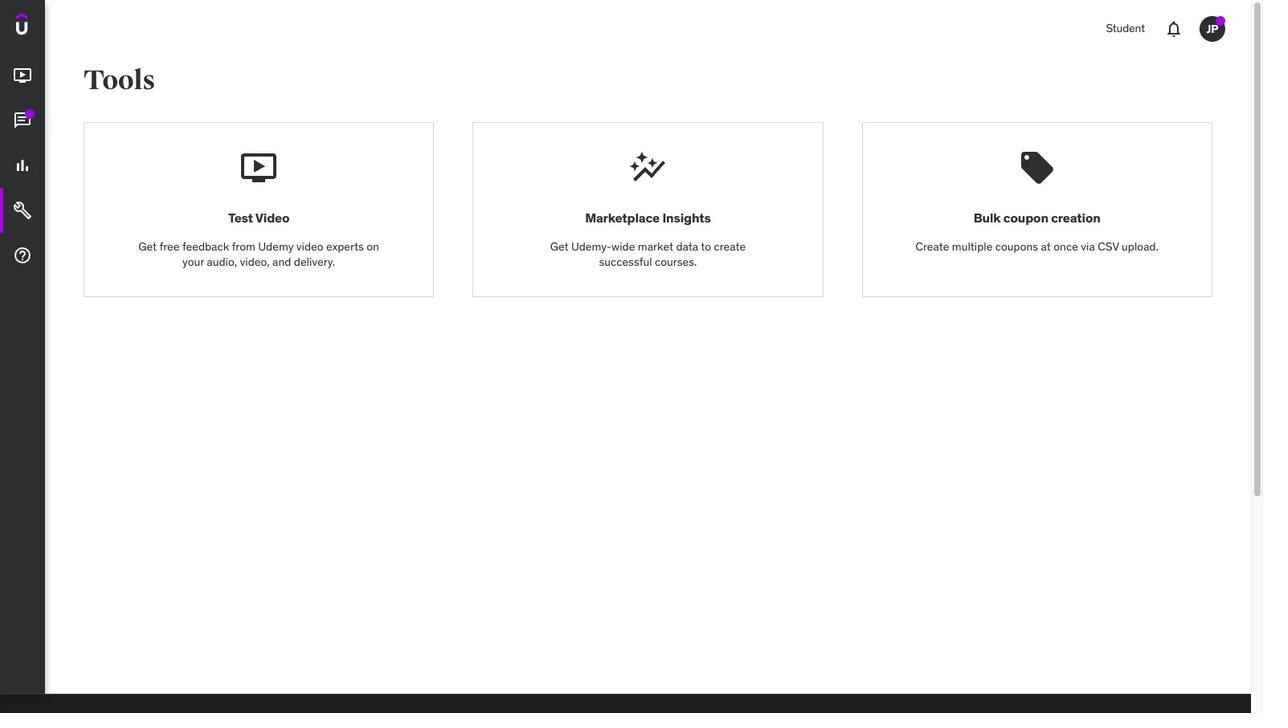 Task type: describe. For each thing, give the bounding box(es) containing it.
you have alerts image
[[1217, 16, 1226, 26]]

free
[[160, 239, 180, 254]]

4 medium image from the top
[[13, 201, 32, 220]]

audio,
[[207, 255, 237, 269]]

udemy
[[258, 239, 294, 254]]

bulk coupon creation
[[974, 210, 1101, 226]]

via
[[1082, 239, 1096, 254]]

udemy-
[[572, 239, 612, 254]]

to
[[701, 239, 712, 254]]

bulk
[[974, 210, 1001, 226]]

marketplace insights
[[585, 210, 711, 226]]

market
[[638, 239, 674, 254]]

create
[[916, 239, 950, 254]]

multiple
[[953, 239, 993, 254]]

once
[[1054, 239, 1079, 254]]

get udemy-wide market data to create successful courses.
[[551, 239, 746, 269]]

data
[[676, 239, 699, 254]]

get for test video
[[139, 239, 157, 254]]

2 medium image from the top
[[13, 111, 32, 130]]

test video
[[228, 210, 290, 226]]

tools
[[84, 64, 155, 97]]

test
[[228, 210, 253, 226]]

csv
[[1098, 239, 1120, 254]]

creation
[[1052, 210, 1101, 226]]

video
[[256, 210, 290, 226]]

student
[[1107, 21, 1146, 36]]

from
[[232, 239, 256, 254]]

video
[[297, 239, 324, 254]]

student link
[[1097, 10, 1155, 48]]



Task type: locate. For each thing, give the bounding box(es) containing it.
0 horizontal spatial get
[[139, 239, 157, 254]]

coupon
[[1004, 210, 1049, 226]]

wide
[[612, 239, 636, 254]]

get
[[139, 239, 157, 254], [551, 239, 569, 254]]

jp
[[1207, 21, 1219, 36]]

create
[[714, 239, 746, 254]]

upload.
[[1123, 239, 1159, 254]]

courses.
[[655, 255, 697, 269]]

your
[[183, 255, 204, 269]]

get left udemy-
[[551, 239, 569, 254]]

at
[[1042, 239, 1052, 254]]

medium image
[[13, 66, 32, 85], [13, 111, 32, 130], [13, 156, 32, 175], [13, 201, 32, 220]]

and
[[273, 255, 291, 269]]

2 get from the left
[[551, 239, 569, 254]]

1 get from the left
[[139, 239, 157, 254]]

3 medium image from the top
[[13, 156, 32, 175]]

jp link
[[1194, 10, 1233, 48]]

get for marketplace insights
[[551, 239, 569, 254]]

on
[[367, 239, 380, 254]]

coupons
[[996, 239, 1039, 254]]

medium image
[[13, 246, 32, 265]]

insights
[[663, 210, 711, 226]]

udemy image
[[16, 13, 89, 40]]

delivery.
[[294, 255, 335, 269]]

get inside get free feedback from udemy video experts on your audio, video, and delivery.
[[139, 239, 157, 254]]

marketplace
[[585, 210, 660, 226]]

get inside get udemy-wide market data to create successful courses.
[[551, 239, 569, 254]]

create multiple coupons at once via csv upload.
[[916, 239, 1159, 254]]

get left free
[[139, 239, 157, 254]]

experts
[[326, 239, 364, 254]]

successful
[[599, 255, 653, 269]]

feedback
[[182, 239, 229, 254]]

1 medium image from the top
[[13, 66, 32, 85]]

notifications image
[[1165, 19, 1184, 39]]

1 horizontal spatial get
[[551, 239, 569, 254]]

video,
[[240, 255, 270, 269]]

get free feedback from udemy video experts on your audio, video, and delivery.
[[139, 239, 380, 269]]



Task type: vqa. For each thing, say whether or not it's contained in the screenshot.
Start
no



